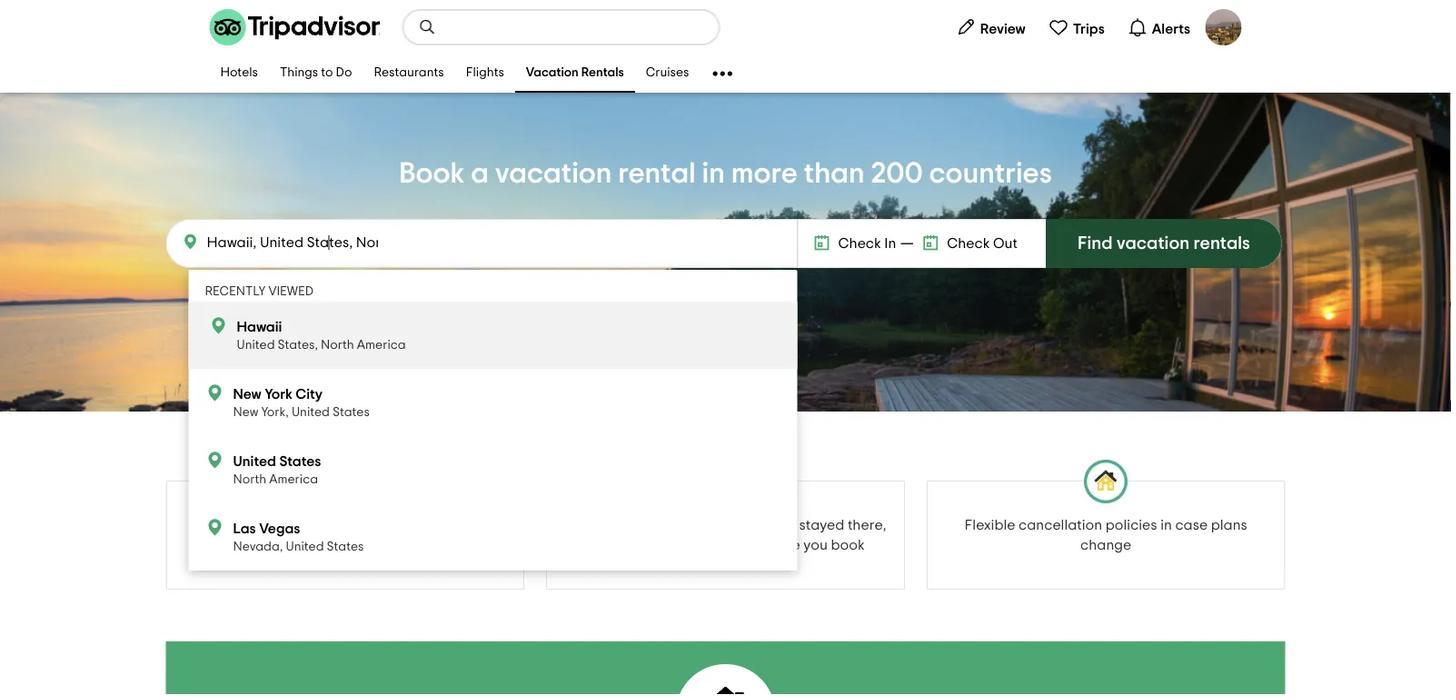 Task type: locate. For each thing, give the bounding box(es) containing it.
things to do link
[[269, 55, 363, 93]]

north
[[321, 339, 354, 352], [233, 473, 266, 486]]

states inside united states north america
[[279, 454, 321, 469]]

read
[[565, 518, 600, 533]]

united states north america
[[233, 454, 321, 486]]

0 horizontal spatial north
[[233, 473, 266, 486]]

from
[[655, 518, 686, 533]]

friends
[[322, 558, 368, 572]]

in inside enjoy more space and privacy in a sanitized home environment with just your family and friends
[[403, 518, 415, 533]]

check left 'in'
[[838, 236, 881, 251]]

book
[[831, 538, 865, 552]]

america right states,
[[357, 339, 406, 352]]

book
[[399, 159, 465, 188]]

united down hawaii
[[237, 339, 275, 352]]

feel
[[661, 538, 686, 552]]

cruises
[[646, 67, 689, 79]]

you down reviews at bottom left
[[605, 538, 629, 552]]

space
[[276, 518, 317, 533]]

plans
[[1211, 518, 1248, 533]]

united down space
[[286, 541, 324, 553]]

and up the 'with'
[[321, 518, 347, 533]]

hotels
[[220, 67, 258, 79]]

0 horizontal spatial and
[[321, 518, 347, 533]]

case
[[1175, 518, 1208, 533]]

hawaii united states, north america
[[237, 320, 406, 352]]

1 horizontal spatial north
[[321, 339, 354, 352]]

trips link
[[1041, 9, 1112, 45]]

0 horizontal spatial more
[[239, 518, 273, 533]]

1 vertical spatial states
[[279, 454, 321, 469]]

1 horizontal spatial you
[[804, 538, 828, 552]]

vacation inside button
[[1117, 234, 1190, 253]]

you down stayed
[[804, 538, 828, 552]]

america
[[357, 339, 406, 352], [269, 473, 318, 486]]

0 horizontal spatial a
[[418, 518, 427, 533]]

home
[[204, 538, 241, 552]]

states right york,
[[333, 406, 370, 419]]

1 vertical spatial north
[[233, 473, 266, 486]]

check
[[838, 236, 881, 251], [947, 236, 990, 251]]

can
[[632, 538, 658, 552]]

in left case
[[1161, 518, 1172, 533]]

0 vertical spatial states
[[333, 406, 370, 419]]

states
[[333, 406, 370, 419], [279, 454, 321, 469], [327, 541, 364, 553]]

profile picture image
[[1205, 9, 1242, 45]]

1 new from the top
[[233, 387, 261, 402]]

new left york
[[233, 387, 261, 402]]

states inside new york city new york, united states
[[333, 406, 370, 419]]

a up family at the left of page
[[418, 518, 427, 533]]

and
[[321, 518, 347, 533], [460, 538, 487, 552]]

1 vertical spatial vacation
[[1117, 234, 1190, 253]]

0 vertical spatial and
[[321, 518, 347, 533]]

0 vertical spatial north
[[321, 339, 354, 352]]

tripadvisor image
[[209, 9, 380, 45]]

north right states,
[[321, 339, 354, 352]]

1 vertical spatial a
[[418, 518, 427, 533]]

north inside united states north america
[[233, 473, 266, 486]]

flexible
[[965, 518, 1016, 533]]

0 horizontal spatial you
[[605, 538, 629, 552]]

2 horizontal spatial in
[[1161, 518, 1172, 533]]

check for check out
[[947, 236, 990, 251]]

you
[[605, 538, 629, 552], [804, 538, 828, 552]]

with
[[329, 538, 355, 552]]

environment
[[244, 538, 326, 552]]

in right rental
[[702, 159, 725, 188]]

york
[[265, 387, 292, 402]]

united down city on the bottom left of the page
[[292, 406, 330, 419]]

0 horizontal spatial vacation
[[495, 159, 612, 188]]

america inside hawaii united states, north america
[[357, 339, 406, 352]]

0 horizontal spatial check
[[838, 236, 881, 251]]

vegas
[[259, 522, 300, 536]]

check left out
[[947, 236, 990, 251]]

0 vertical spatial vacation
[[495, 159, 612, 188]]

2 you from the left
[[804, 538, 828, 552]]

a
[[471, 159, 489, 188], [418, 518, 427, 533]]

1 horizontal spatial in
[[702, 159, 725, 188]]

a right book
[[471, 159, 489, 188]]

2 check from the left
[[947, 236, 990, 251]]

1 vertical spatial new
[[233, 406, 258, 419]]

and down sanitized
[[460, 538, 487, 552]]

alerts link
[[1120, 9, 1198, 45]]

1 vertical spatial and
[[460, 538, 487, 552]]

nevada,
[[233, 541, 283, 553]]

do
[[336, 67, 352, 79]]

more
[[731, 159, 798, 188], [239, 518, 273, 533]]

states up the friends
[[327, 541, 364, 553]]

vacation
[[495, 159, 612, 188], [1117, 234, 1190, 253]]

sanitized
[[430, 518, 491, 533]]

1 vertical spatial america
[[269, 473, 318, 486]]

1 horizontal spatial a
[[471, 159, 489, 188]]

united inside hawaii united states, north america
[[237, 339, 275, 352]]

to
[[321, 67, 333, 79]]

united
[[237, 339, 275, 352], [292, 406, 330, 419], [233, 454, 276, 469], [286, 541, 324, 553]]

america up space
[[269, 473, 318, 486]]

states down york,
[[279, 454, 321, 469]]

stayed
[[799, 518, 845, 533]]

hotels link
[[209, 55, 269, 93]]

america inside united states north america
[[269, 473, 318, 486]]

more left the than
[[731, 159, 798, 188]]

1 check from the left
[[838, 236, 881, 251]]

0 vertical spatial america
[[357, 339, 406, 352]]

1 vertical spatial more
[[239, 518, 273, 533]]

new left york,
[[233, 406, 258, 419]]

None search field
[[404, 11, 718, 44]]

2 vertical spatial states
[[327, 541, 364, 553]]

in up your
[[403, 518, 415, 533]]

north up las
[[233, 473, 266, 486]]

1 horizontal spatial more
[[731, 159, 798, 188]]

north inside hawaii united states, north america
[[321, 339, 354, 352]]

united down york,
[[233, 454, 276, 469]]

book a vacation rental in more than 200 countries
[[399, 159, 1052, 188]]

1 horizontal spatial america
[[357, 339, 406, 352]]

travelers
[[689, 518, 747, 533]]

0 vertical spatial more
[[731, 159, 798, 188]]

1 horizontal spatial vacation
[[1117, 234, 1190, 253]]

united inside new york city new york, united states
[[292, 406, 330, 419]]

las
[[233, 522, 256, 536]]

1 horizontal spatial check
[[947, 236, 990, 251]]

than
[[804, 159, 865, 188]]

0 horizontal spatial america
[[269, 473, 318, 486]]

0 horizontal spatial in
[[403, 518, 415, 533]]

so
[[586, 538, 602, 552]]

0 vertical spatial new
[[233, 387, 261, 402]]

united inside united states north america
[[233, 454, 276, 469]]

new
[[233, 387, 261, 402], [233, 406, 258, 419]]

more up nevada,
[[239, 518, 273, 533]]

Where do you want to go? text field
[[178, 233, 378, 253]]

in inside flexible cancellation policies in case plans change
[[1161, 518, 1172, 533]]

in
[[702, 159, 725, 188], [403, 518, 415, 533], [1161, 518, 1172, 533]]

cancellation
[[1019, 518, 1102, 533]]

countries
[[929, 159, 1052, 188]]



Task type: describe. For each thing, give the bounding box(es) containing it.
change
[[1080, 538, 1132, 552]]

find vacation rentals button
[[1046, 219, 1282, 268]]

recently viewed
[[205, 285, 314, 298]]

check out
[[947, 236, 1018, 251]]

who've
[[750, 518, 796, 533]]

out
[[993, 236, 1018, 251]]

restaurants link
[[363, 55, 455, 93]]

restaurants
[[374, 67, 444, 79]]

flights
[[466, 67, 504, 79]]

new york city new york, united states
[[233, 387, 370, 419]]

check in
[[838, 236, 896, 251]]

las vegas nevada, united states
[[233, 522, 364, 553]]

read reviews from travelers who've stayed there, so you can feel confident before you book
[[565, 518, 887, 552]]

in
[[884, 236, 896, 251]]

check for check in
[[838, 236, 881, 251]]

cruises link
[[635, 55, 700, 93]]

alerts
[[1152, 21, 1190, 36]]

flights link
[[455, 55, 515, 93]]

vacation
[[526, 67, 579, 79]]

review link
[[948, 9, 1033, 45]]

reviews
[[603, 518, 652, 533]]

states inside las vegas nevada, united states
[[327, 541, 364, 553]]

there,
[[848, 518, 887, 533]]

0 vertical spatial a
[[471, 159, 489, 188]]

a inside enjoy more space and privacy in a sanitized home environment with just your family and friends
[[418, 518, 427, 533]]

your
[[385, 538, 415, 552]]

vacation rentals
[[526, 67, 624, 79]]

find vacation rentals
[[1078, 234, 1250, 253]]

review
[[980, 21, 1026, 36]]

just
[[359, 538, 382, 552]]

things to do
[[280, 67, 352, 79]]

policies
[[1106, 518, 1157, 533]]

200
[[871, 159, 923, 188]]

viewed
[[268, 285, 314, 298]]

york,
[[261, 406, 289, 419]]

family
[[418, 538, 457, 552]]

1 horizontal spatial and
[[460, 538, 487, 552]]

enjoy
[[200, 518, 236, 533]]

privacy
[[350, 518, 400, 533]]

recently
[[205, 285, 266, 298]]

rentals
[[581, 67, 624, 79]]

rental
[[618, 159, 696, 188]]

flexible cancellation policies in case plans change
[[965, 518, 1248, 552]]

find
[[1078, 234, 1113, 253]]

enjoy more space and privacy in a sanitized home environment with just your family and friends
[[200, 518, 491, 572]]

things
[[280, 67, 318, 79]]

states,
[[278, 339, 318, 352]]

more inside enjoy more space and privacy in a sanitized home environment with just your family and friends
[[239, 518, 273, 533]]

1 you from the left
[[605, 538, 629, 552]]

search image
[[418, 18, 437, 36]]

city
[[296, 387, 323, 402]]

trips
[[1073, 21, 1105, 36]]

united inside las vegas nevada, united states
[[286, 541, 324, 553]]

hawaii
[[237, 320, 282, 334]]

vacation rentals link
[[515, 55, 635, 93]]

before
[[756, 538, 800, 552]]

confident
[[689, 538, 753, 552]]

rentals
[[1194, 234, 1250, 253]]

2 new from the top
[[233, 406, 258, 419]]



Task type: vqa. For each thing, say whether or not it's contained in the screenshot.
4.5 of 5 bubbles. 750 reviews ELEMENT
no



